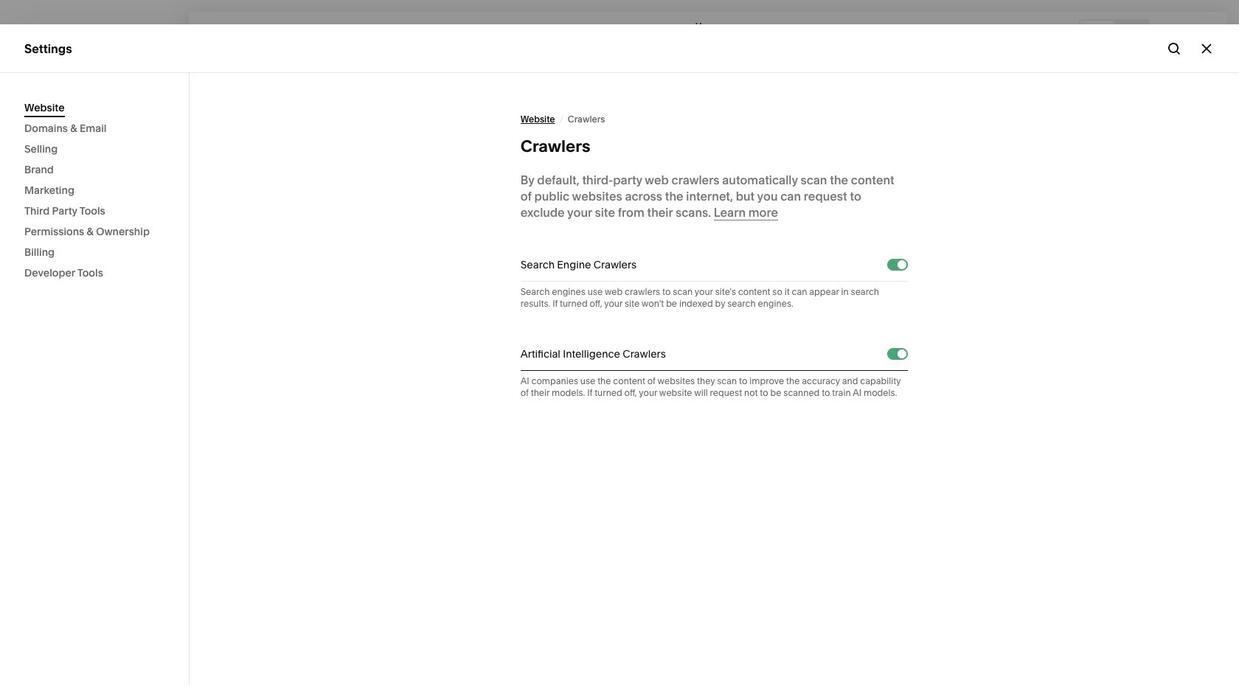 Task type: vqa. For each thing, say whether or not it's contained in the screenshot.
option
yes



Task type: locate. For each thing, give the bounding box(es) containing it.
logo squarespace image
[[24, 24, 41, 41]]

tab list
[[1081, 20, 1149, 44]]

style image
[[1164, 24, 1180, 40]]

desktop image
[[1090, 24, 1106, 40]]

mobile image
[[1124, 24, 1140, 40]]

None checkbox
[[898, 260, 907, 269]]



Task type: describe. For each thing, give the bounding box(es) containing it.
search image
[[1167, 40, 1183, 56]]

cross large image
[[1199, 40, 1215, 56]]

site preview image
[[1198, 24, 1214, 40]]

search image
[[148, 24, 164, 41]]



